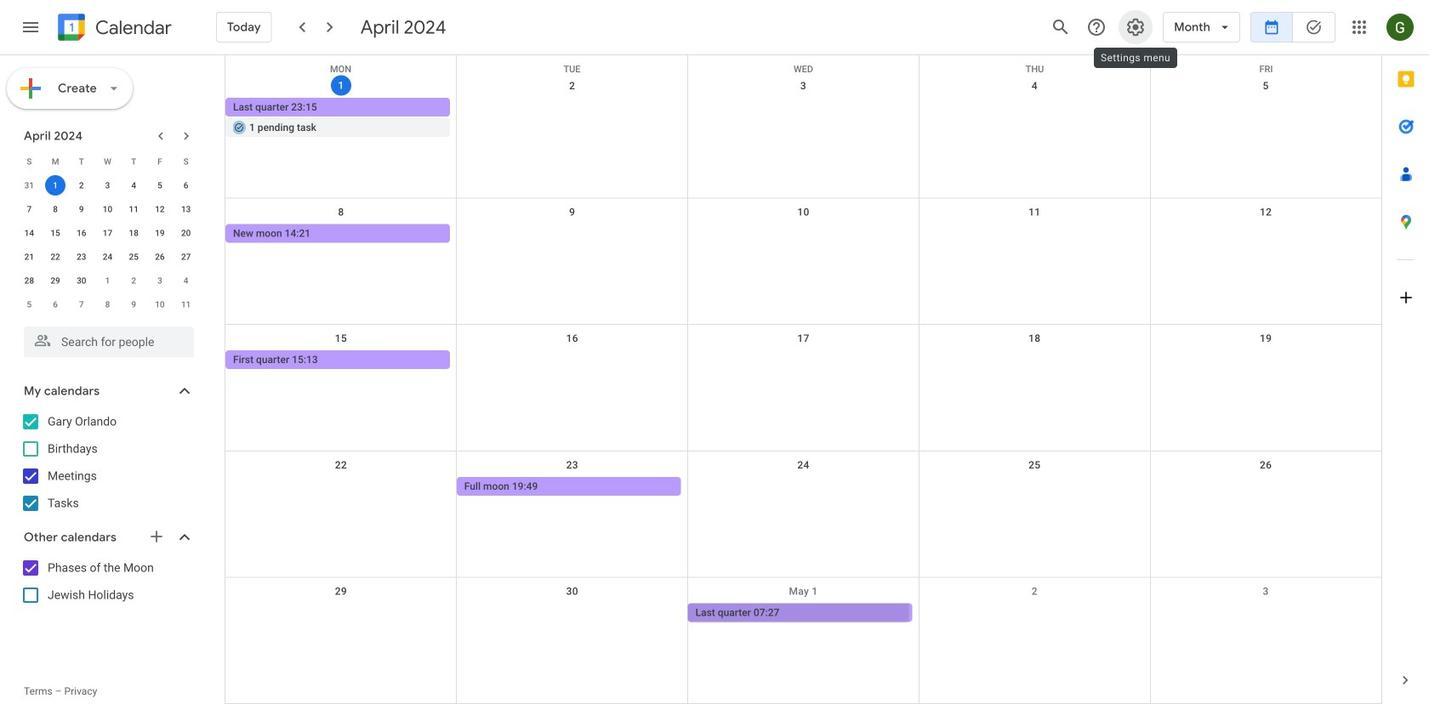 Task type: describe. For each thing, give the bounding box(es) containing it.
Search for people text field
[[34, 327, 184, 357]]

24 element
[[97, 247, 118, 267]]

may 8 element
[[97, 294, 118, 315]]

19 element
[[150, 223, 170, 243]]

may 5 element
[[19, 294, 39, 315]]

may 6 element
[[45, 294, 66, 315]]

30 element
[[71, 271, 92, 291]]

may 11 element
[[176, 294, 196, 315]]

21 element
[[19, 247, 39, 267]]

may 3 element
[[150, 271, 170, 291]]

may 2 element
[[124, 271, 144, 291]]

add other calendars image
[[148, 528, 165, 545]]

28 element
[[19, 271, 39, 291]]

2 element
[[71, 175, 92, 196]]

main drawer image
[[20, 17, 41, 37]]

march 31 element
[[19, 175, 39, 196]]

20 element
[[176, 223, 196, 243]]

29 element
[[45, 271, 66, 291]]

may 1 element
[[97, 271, 118, 291]]

my calendars list
[[3, 408, 211, 517]]

other calendars list
[[3, 555, 211, 609]]

may 7 element
[[71, 294, 92, 315]]

heading inside calendar element
[[92, 17, 172, 38]]

may 10 element
[[150, 294, 170, 315]]

7 element
[[19, 199, 39, 219]]



Task type: locate. For each thing, give the bounding box(es) containing it.
cell inside april 2024 grid
[[42, 174, 68, 197]]

april 2024 grid
[[16, 150, 199, 316]]

18 element
[[124, 223, 144, 243]]

cell
[[225, 98, 457, 139], [457, 98, 688, 139], [688, 98, 919, 139], [919, 98, 1150, 139], [1150, 98, 1381, 139], [42, 174, 68, 197], [457, 224, 688, 245], [688, 224, 919, 245], [919, 224, 1150, 245], [1150, 224, 1381, 245], [457, 351, 688, 371], [688, 351, 919, 371], [919, 351, 1150, 371], [1150, 351, 1381, 371], [225, 477, 457, 497], [688, 477, 919, 497], [919, 477, 1150, 497], [1150, 477, 1381, 497], [225, 603, 457, 624], [457, 603, 688, 624], [919, 603, 1150, 624], [1150, 603, 1381, 624]]

may 4 element
[[176, 271, 196, 291]]

grid
[[225, 55, 1381, 704]]

26 element
[[150, 247, 170, 267]]

5 element
[[150, 175, 170, 196]]

row
[[225, 55, 1381, 74], [225, 72, 1381, 199], [16, 150, 199, 174], [16, 174, 199, 197], [16, 197, 199, 221], [225, 199, 1381, 325], [16, 221, 199, 245], [16, 245, 199, 269], [16, 269, 199, 293], [16, 293, 199, 316], [225, 325, 1381, 452], [225, 452, 1381, 578], [225, 578, 1381, 704]]

16 element
[[71, 223, 92, 243]]

9 element
[[71, 199, 92, 219]]

8 element
[[45, 199, 66, 219]]

13 element
[[176, 199, 196, 219]]

25 element
[[124, 247, 144, 267]]

10 element
[[97, 199, 118, 219]]

calendar element
[[54, 10, 172, 48]]

6 element
[[176, 175, 196, 196]]

3 element
[[97, 175, 118, 196]]

17 element
[[97, 223, 118, 243]]

27 element
[[176, 247, 196, 267]]

23 element
[[71, 247, 92, 267]]

tab list
[[1382, 55, 1429, 657]]

12 element
[[150, 199, 170, 219]]

22 element
[[45, 247, 66, 267]]

heading
[[92, 17, 172, 38]]

may 9 element
[[124, 294, 144, 315]]

15 element
[[45, 223, 66, 243]]

None search field
[[0, 320, 211, 357]]

row group
[[16, 174, 199, 316]]

14 element
[[19, 223, 39, 243]]

4 element
[[124, 175, 144, 196]]

11 element
[[124, 199, 144, 219]]

settings menu image
[[1126, 17, 1146, 37]]

1, today element
[[45, 175, 66, 196]]



Task type: vqa. For each thing, say whether or not it's contained in the screenshot.
16 element
yes



